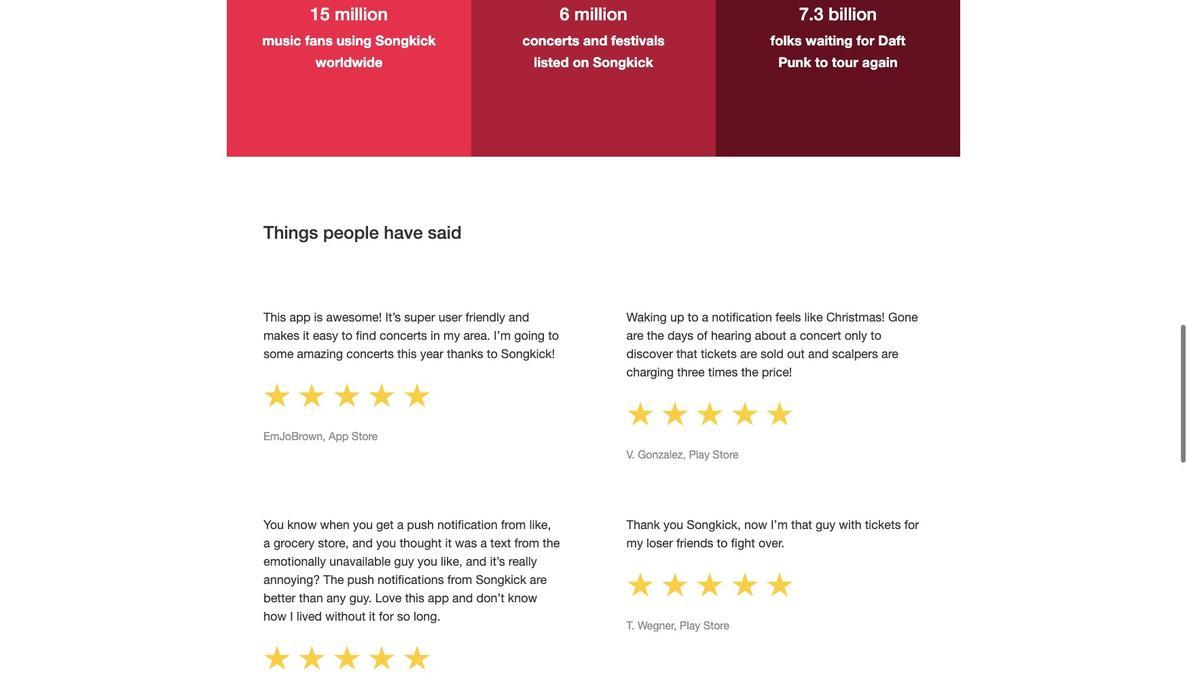 Task type: vqa. For each thing, say whether or not it's contained in the screenshot.
music fans using Songkick worldwide
yes



Task type: describe. For each thing, give the bounding box(es) containing it.
songkick inside concerts and festivals listed on songkick
[[593, 54, 653, 70]]

you left get
[[353, 518, 373, 532]]

christmas!
[[826, 310, 885, 325]]

people
[[323, 222, 379, 243]]

and down the was
[[466, 555, 487, 569]]

fight
[[731, 536, 755, 551]]

love
[[375, 591, 402, 606]]

and up unavailable
[[352, 536, 373, 551]]

for inside the you know when you get a push notification from like, a grocery store, and you thought it was a text from the emotionally unavailable guy you like, and it's really annoying? the push notifications from songkick are better than any guy. love this app and don't know how i lived without it for so long.
[[379, 610, 394, 624]]

gonzalez,
[[638, 449, 686, 461]]

store,
[[318, 536, 349, 551]]

you down thought
[[418, 555, 437, 569]]

get
[[376, 518, 394, 532]]

7.3
[[799, 3, 824, 24]]

about
[[755, 329, 787, 343]]

thought
[[400, 536, 442, 551]]

awesome!
[[326, 310, 382, 325]]

0 vertical spatial push
[[407, 518, 434, 532]]

notification inside waking up to a notification feels like christmas! gone are the days of hearing about a concert only to discover that tickets are sold out and scalpers are charging three times the price!
[[712, 310, 772, 325]]

million for 15 million
[[335, 3, 388, 24]]

songkick,
[[687, 518, 741, 532]]

to down area.
[[487, 347, 498, 361]]

and inside concerts and festivals listed on songkick
[[583, 32, 607, 48]]

waking
[[627, 310, 667, 325]]

any
[[326, 591, 346, 606]]

v. gonzalez, play store link
[[627, 447, 739, 463]]

sold
[[761, 347, 784, 361]]

music
[[262, 32, 301, 48]]

hearing
[[711, 329, 752, 343]]

have
[[384, 222, 423, 243]]

emjobrown,
[[264, 430, 326, 443]]

my inside thank you songkick, now i'm that guy with tickets for my loser friends to fight over.
[[627, 536, 643, 551]]

easy
[[313, 329, 338, 343]]

guy inside thank you songkick, now i'm that guy with tickets for my loser friends to fight over.
[[816, 518, 836, 532]]

for inside thank you songkick, now i'm that guy with tickets for my loser friends to fight over.
[[904, 518, 919, 532]]

billion
[[829, 3, 877, 24]]

unavailable
[[329, 555, 391, 569]]

find
[[356, 329, 376, 343]]

so
[[397, 610, 410, 624]]

to right going
[[548, 329, 559, 343]]

over.
[[759, 536, 785, 551]]

6 million
[[560, 3, 627, 24]]

three
[[677, 365, 705, 380]]

1 vertical spatial from
[[514, 536, 539, 551]]

worldwide
[[316, 54, 383, 70]]

when
[[320, 518, 350, 532]]

really
[[509, 555, 537, 569]]

app
[[329, 430, 349, 443]]

waiting
[[806, 32, 853, 48]]

loser
[[647, 536, 673, 551]]

on
[[573, 54, 589, 70]]

that inside thank you songkick, now i'm that guy with tickets for my loser friends to fight over.
[[791, 518, 812, 532]]

festivals
[[611, 32, 665, 48]]

you down get
[[376, 536, 396, 551]]

15 million
[[310, 3, 388, 24]]

0 horizontal spatial know
[[287, 518, 317, 532]]

and inside this app is awesome! it's super user friendly and makes it easy to find concerts in my area. i'm going to some amazing concerts this year thanks to songkick!
[[509, 310, 529, 325]]

this
[[264, 310, 286, 325]]

0 vertical spatial from
[[501, 518, 526, 532]]

a right get
[[397, 518, 404, 532]]

notifications
[[378, 573, 444, 587]]

things people have said
[[264, 222, 462, 243]]

how
[[264, 610, 287, 624]]

listed
[[534, 54, 569, 70]]

2 vertical spatial concerts
[[346, 347, 394, 361]]

the
[[324, 573, 344, 587]]

in
[[431, 329, 440, 343]]

up
[[670, 310, 684, 325]]

going
[[514, 329, 545, 343]]

folks
[[771, 32, 802, 48]]

concert
[[800, 329, 841, 343]]

tour
[[832, 54, 859, 70]]

are left the sold
[[740, 347, 757, 361]]

1 horizontal spatial the
[[647, 329, 664, 343]]

price!
[[762, 365, 792, 380]]

emjobrown, app store
[[264, 430, 378, 443]]

1 horizontal spatial like,
[[529, 518, 551, 532]]

text
[[490, 536, 511, 551]]

and inside waking up to a notification feels like christmas! gone are the days of hearing about a concert only to discover that tickets are sold out and scalpers are charging three times the price!
[[808, 347, 829, 361]]

waking up to a notification feels like christmas! gone are the days of hearing about a concert only to discover that tickets are sold out and scalpers are charging three times the price!
[[627, 310, 918, 380]]

a left text
[[480, 536, 487, 551]]

1 vertical spatial like,
[[441, 555, 463, 569]]

now
[[744, 518, 767, 532]]

t. wegner, play store link
[[627, 618, 729, 634]]

7.3 billion
[[799, 3, 877, 24]]

makes
[[264, 329, 300, 343]]

t. wegner, play store
[[627, 620, 729, 632]]

for inside folks waiting for daft punk to tour again
[[857, 32, 875, 48]]

daft
[[878, 32, 906, 48]]

year
[[420, 347, 444, 361]]

my inside this app is awesome! it's super user friendly and makes it easy to find concerts in my area. i'm going to some amazing concerts this year thanks to songkick!
[[444, 329, 460, 343]]

to right up at the top
[[688, 310, 699, 325]]

are right scalpers
[[882, 347, 899, 361]]

1 vertical spatial know
[[508, 591, 537, 606]]

again
[[862, 54, 898, 70]]

punk
[[778, 54, 811, 70]]

million for 6 million
[[574, 3, 627, 24]]



Task type: locate. For each thing, give the bounding box(es) containing it.
push up guy.
[[347, 573, 374, 587]]

some
[[264, 347, 294, 361]]

is
[[314, 310, 323, 325]]

0 vertical spatial know
[[287, 518, 317, 532]]

annoying?
[[264, 573, 320, 587]]

0 vertical spatial tickets
[[701, 347, 737, 361]]

6
[[560, 3, 570, 24]]

are
[[627, 329, 644, 343], [740, 347, 757, 361], [882, 347, 899, 361], [530, 573, 547, 587]]

store right the app
[[352, 430, 378, 443]]

that up three
[[676, 347, 698, 361]]

that inside waking up to a notification feels like christmas! gone are the days of hearing about a concert only to discover that tickets are sold out and scalpers are charging three times the price!
[[676, 347, 698, 361]]

fans
[[305, 32, 333, 48]]

you
[[353, 518, 373, 532], [664, 518, 683, 532], [376, 536, 396, 551], [418, 555, 437, 569]]

this left year
[[397, 347, 417, 361]]

2 vertical spatial songkick
[[476, 573, 526, 587]]

v. gonzalez, play store
[[627, 449, 739, 461]]

songkick!
[[501, 347, 555, 361]]

million up using
[[335, 3, 388, 24]]

like,
[[529, 518, 551, 532], [441, 555, 463, 569]]

you know when you get a push notification from like, a grocery store, and you thought it was a text from the emotionally unavailable guy you like, and it's really annoying? the push notifications from songkick are better than any guy. love this app and don't know how i lived without it for so long.
[[264, 518, 560, 624]]

to inside thank you songkick, now i'm that guy with tickets for my loser friends to fight over.
[[717, 536, 728, 551]]

1 horizontal spatial know
[[508, 591, 537, 606]]

it inside this app is awesome! it's super user friendly and makes it easy to find concerts in my area. i'm going to some amazing concerts this year thanks to songkick!
[[303, 329, 310, 343]]

0 vertical spatial that
[[676, 347, 698, 361]]

0 vertical spatial store
[[352, 430, 378, 443]]

0 vertical spatial app
[[290, 310, 311, 325]]

this down notifications
[[405, 591, 425, 606]]

to right only
[[871, 329, 882, 343]]

i'm inside thank you songkick, now i'm that guy with tickets for my loser friends to fight over.
[[771, 518, 788, 532]]

without
[[325, 610, 366, 624]]

1 vertical spatial i'm
[[771, 518, 788, 532]]

a up the of
[[702, 310, 709, 325]]

to inside folks waiting for daft punk to tour again
[[815, 54, 828, 70]]

a down you
[[264, 536, 270, 551]]

charging
[[627, 365, 674, 380]]

app left is
[[290, 310, 311, 325]]

1 vertical spatial play
[[680, 620, 700, 632]]

1 horizontal spatial app
[[428, 591, 449, 606]]

i'm up over.
[[771, 518, 788, 532]]

things
[[264, 222, 318, 243]]

songkick inside music fans using songkick worldwide
[[375, 32, 436, 48]]

1 horizontal spatial push
[[407, 518, 434, 532]]

2 horizontal spatial the
[[741, 365, 759, 380]]

1 horizontal spatial for
[[857, 32, 875, 48]]

emotionally
[[264, 555, 326, 569]]

0 vertical spatial i'm
[[494, 329, 511, 343]]

was
[[455, 536, 477, 551]]

area.
[[464, 329, 490, 343]]

emjobrown, app store link
[[264, 428, 378, 445]]

using
[[337, 32, 372, 48]]

guy left with
[[816, 518, 836, 532]]

discover
[[627, 347, 673, 361]]

to down waiting
[[815, 54, 828, 70]]

2 horizontal spatial for
[[904, 518, 919, 532]]

1 vertical spatial notification
[[437, 518, 498, 532]]

and
[[583, 32, 607, 48], [509, 310, 529, 325], [808, 347, 829, 361], [352, 536, 373, 551], [466, 555, 487, 569], [452, 591, 473, 606]]

0 horizontal spatial tickets
[[701, 347, 737, 361]]

2 vertical spatial it
[[369, 610, 376, 624]]

friends
[[676, 536, 714, 551]]

it down guy.
[[369, 610, 376, 624]]

tickets right with
[[865, 518, 901, 532]]

0 horizontal spatial it
[[303, 329, 310, 343]]

said
[[428, 222, 462, 243]]

store right wegner,
[[703, 620, 729, 632]]

0 vertical spatial for
[[857, 32, 875, 48]]

1 million from the left
[[335, 3, 388, 24]]

1 horizontal spatial my
[[627, 536, 643, 551]]

like, up really in the left bottom of the page
[[529, 518, 551, 532]]

are inside the you know when you get a push notification from like, a grocery store, and you thought it was a text from the emotionally unavailable guy you like, and it's really annoying? the push notifications from songkick are better than any guy. love this app and don't know how i lived without it for so long.
[[530, 573, 547, 587]]

this inside this app is awesome! it's super user friendly and makes it easy to find concerts in my area. i'm going to some amazing concerts this year thanks to songkick!
[[397, 347, 417, 361]]

for left so
[[379, 610, 394, 624]]

0 vertical spatial my
[[444, 329, 460, 343]]

notification
[[712, 310, 772, 325], [437, 518, 498, 532]]

tickets
[[701, 347, 737, 361], [865, 518, 901, 532]]

0 horizontal spatial like,
[[441, 555, 463, 569]]

0 vertical spatial the
[[647, 329, 664, 343]]

1 vertical spatial concerts
[[380, 329, 427, 343]]

1 vertical spatial my
[[627, 536, 643, 551]]

tickets inside thank you songkick, now i'm that guy with tickets for my loser friends to fight over.
[[865, 518, 901, 532]]

for up again
[[857, 32, 875, 48]]

my right in
[[444, 329, 460, 343]]

notification up hearing
[[712, 310, 772, 325]]

grocery
[[273, 536, 315, 551]]

my down thank
[[627, 536, 643, 551]]

don't
[[476, 591, 505, 606]]

songkick
[[375, 32, 436, 48], [593, 54, 653, 70], [476, 573, 526, 587]]

2 vertical spatial from
[[447, 573, 472, 587]]

my
[[444, 329, 460, 343], [627, 536, 643, 551]]

0 vertical spatial it
[[303, 329, 310, 343]]

2 horizontal spatial songkick
[[593, 54, 653, 70]]

0 horizontal spatial my
[[444, 329, 460, 343]]

the right the times
[[741, 365, 759, 380]]

guy inside the you know when you get a push notification from like, a grocery store, and you thought it was a text from the emotionally unavailable guy you like, and it's really annoying? the push notifications from songkick are better than any guy. love this app and don't know how i lived without it for so long.
[[394, 555, 414, 569]]

know
[[287, 518, 317, 532], [508, 591, 537, 606]]

1 horizontal spatial tickets
[[865, 518, 901, 532]]

2 vertical spatial the
[[543, 536, 560, 551]]

1 vertical spatial app
[[428, 591, 449, 606]]

play for of
[[689, 449, 710, 461]]

1 vertical spatial songkick
[[593, 54, 653, 70]]

out
[[787, 347, 805, 361]]

2 vertical spatial store
[[703, 620, 729, 632]]

i'm
[[494, 329, 511, 343], [771, 518, 788, 532]]

2 vertical spatial for
[[379, 610, 394, 624]]

0 horizontal spatial push
[[347, 573, 374, 587]]

thank you songkick, now i'm that guy with tickets for my loser friends to fight over.
[[627, 518, 919, 551]]

you up loser
[[664, 518, 683, 532]]

2 million from the left
[[574, 3, 627, 24]]

0 vertical spatial concerts
[[522, 32, 580, 48]]

know up grocery on the left bottom of the page
[[287, 518, 317, 532]]

from
[[501, 518, 526, 532], [514, 536, 539, 551], [447, 573, 472, 587]]

with
[[839, 518, 862, 532]]

million right 6
[[574, 3, 627, 24]]

push up thought
[[407, 518, 434, 532]]

app inside the you know when you get a push notification from like, a grocery store, and you thought it was a text from the emotionally unavailable guy you like, and it's really annoying? the push notifications from songkick are better than any guy. love this app and don't know how i lived without it for so long.
[[428, 591, 449, 606]]

notification inside the you know when you get a push notification from like, a grocery store, and you thought it was a text from the emotionally unavailable guy you like, and it's really annoying? the push notifications from songkick are better than any guy. love this app and don't know how i lived without it for so long.
[[437, 518, 498, 532]]

a up "out"
[[790, 329, 796, 343]]

0 vertical spatial notification
[[712, 310, 772, 325]]

0 horizontal spatial guy
[[394, 555, 414, 569]]

to down songkick,
[[717, 536, 728, 551]]

that
[[676, 347, 698, 361], [791, 518, 812, 532]]

feels
[[776, 310, 801, 325]]

store right "gonzalez,"
[[713, 449, 739, 461]]

v.
[[627, 449, 635, 461]]

0 horizontal spatial million
[[335, 3, 388, 24]]

play right wegner,
[[680, 620, 700, 632]]

and up on
[[583, 32, 607, 48]]

folks waiting for daft punk to tour again
[[771, 32, 906, 70]]

concerts and festivals listed on songkick
[[522, 32, 665, 70]]

app up long.
[[428, 591, 449, 606]]

and left the don't
[[452, 591, 473, 606]]

1 horizontal spatial i'm
[[771, 518, 788, 532]]

1 horizontal spatial notification
[[712, 310, 772, 325]]

tickets inside waking up to a notification feels like christmas! gone are the days of hearing about a concert only to discover that tickets are sold out and scalpers are charging three times the price!
[[701, 347, 737, 361]]

0 vertical spatial this
[[397, 347, 417, 361]]

long.
[[414, 610, 441, 624]]

i'm inside this app is awesome! it's super user friendly and makes it easy to find concerts in my area. i'm going to some amazing concerts this year thanks to songkick!
[[494, 329, 511, 343]]

1 vertical spatial it
[[445, 536, 452, 551]]

songkick right using
[[375, 32, 436, 48]]

concerts down 'it's' on the top left of the page
[[380, 329, 427, 343]]

to left find
[[342, 329, 353, 343]]

it left the was
[[445, 536, 452, 551]]

play right "gonzalez,"
[[689, 449, 710, 461]]

1 horizontal spatial it
[[369, 610, 376, 624]]

0 horizontal spatial the
[[543, 536, 560, 551]]

1 vertical spatial that
[[791, 518, 812, 532]]

app inside this app is awesome! it's super user friendly and makes it easy to find concerts in my area. i'm going to some amazing concerts this year thanks to songkick!
[[290, 310, 311, 325]]

thanks
[[447, 347, 483, 361]]

better
[[264, 591, 296, 606]]

of
[[697, 329, 708, 343]]

1 vertical spatial this
[[405, 591, 425, 606]]

you
[[264, 518, 284, 532]]

guy.
[[349, 591, 372, 606]]

notification up the was
[[437, 518, 498, 532]]

0 vertical spatial songkick
[[375, 32, 436, 48]]

0 vertical spatial play
[[689, 449, 710, 461]]

music fans using songkick worldwide
[[262, 32, 436, 70]]

know right the don't
[[508, 591, 537, 606]]

a
[[702, 310, 709, 325], [790, 329, 796, 343], [397, 518, 404, 532], [264, 536, 270, 551], [480, 536, 487, 551]]

from up text
[[501, 518, 526, 532]]

1 vertical spatial for
[[904, 518, 919, 532]]

it's
[[385, 310, 401, 325]]

0 horizontal spatial that
[[676, 347, 698, 361]]

it left easy
[[303, 329, 310, 343]]

play for friends
[[680, 620, 700, 632]]

that right now
[[791, 518, 812, 532]]

1 horizontal spatial that
[[791, 518, 812, 532]]

2 horizontal spatial it
[[445, 536, 452, 551]]

are down waking
[[627, 329, 644, 343]]

wegner,
[[638, 620, 677, 632]]

0 vertical spatial guy
[[816, 518, 836, 532]]

0 horizontal spatial i'm
[[494, 329, 511, 343]]

the up discover
[[647, 329, 664, 343]]

and up going
[[509, 310, 529, 325]]

from up really in the left bottom of the page
[[514, 536, 539, 551]]

0 horizontal spatial app
[[290, 310, 311, 325]]

the right text
[[543, 536, 560, 551]]

15
[[310, 3, 330, 24]]

this
[[397, 347, 417, 361], [405, 591, 425, 606]]

lived
[[297, 610, 322, 624]]

store for thank you songkick, now i'm that guy with tickets for my loser friends to fight over.
[[703, 620, 729, 632]]

and down 'concert' at the right
[[808, 347, 829, 361]]

concerts inside concerts and festivals listed on songkick
[[522, 32, 580, 48]]

1 vertical spatial store
[[713, 449, 739, 461]]

like, down the was
[[441, 555, 463, 569]]

guy up notifications
[[394, 555, 414, 569]]

than
[[299, 591, 323, 606]]

concerts up listed
[[522, 32, 580, 48]]

songkick down it's
[[476, 573, 526, 587]]

1 vertical spatial the
[[741, 365, 759, 380]]

1 vertical spatial tickets
[[865, 518, 901, 532]]

0 horizontal spatial songkick
[[375, 32, 436, 48]]

this app is awesome! it's super user friendly and makes it easy to find concerts in my area. i'm going to some amazing concerts this year thanks to songkick!
[[264, 310, 559, 361]]

it's
[[490, 555, 505, 569]]

this inside the you know when you get a push notification from like, a grocery store, and you thought it was a text from the emotionally unavailable guy you like, and it's really annoying? the push notifications from songkick are better than any guy. love this app and don't know how i lived without it for so long.
[[405, 591, 425, 606]]

1 vertical spatial push
[[347, 573, 374, 587]]

you inside thank you songkick, now i'm that guy with tickets for my loser friends to fight over.
[[664, 518, 683, 532]]

the inside the you know when you get a push notification from like, a grocery store, and you thought it was a text from the emotionally unavailable guy you like, and it's really annoying? the push notifications from songkick are better than any guy. love this app and don't know how i lived without it for so long.
[[543, 536, 560, 551]]

t.
[[627, 620, 635, 632]]

store for waking up to a notification feels like christmas! gone are the days of hearing about a concert only to discover that tickets are sold out and scalpers are charging three times the price!
[[713, 449, 739, 461]]

for right with
[[904, 518, 919, 532]]

i
[[290, 610, 293, 624]]

1 horizontal spatial million
[[574, 3, 627, 24]]

super
[[404, 310, 435, 325]]

1 horizontal spatial guy
[[816, 518, 836, 532]]

store
[[352, 430, 378, 443], [713, 449, 739, 461], [703, 620, 729, 632]]

0 horizontal spatial notification
[[437, 518, 498, 532]]

from down the was
[[447, 573, 472, 587]]

0 vertical spatial like,
[[529, 518, 551, 532]]

scalpers
[[832, 347, 878, 361]]

are down really in the left bottom of the page
[[530, 573, 547, 587]]

tickets up the times
[[701, 347, 737, 361]]

songkick inside the you know when you get a push notification from like, a grocery store, and you thought it was a text from the emotionally unavailable guy you like, and it's really annoying? the push notifications from songkick are better than any guy. love this app and don't know how i lived without it for so long.
[[476, 573, 526, 587]]

songkick down festivals
[[593, 54, 653, 70]]

concerts down find
[[346, 347, 394, 361]]

1 horizontal spatial songkick
[[476, 573, 526, 587]]

friendly
[[466, 310, 505, 325]]

1 vertical spatial guy
[[394, 555, 414, 569]]

i'm down 'friendly'
[[494, 329, 511, 343]]

0 horizontal spatial for
[[379, 610, 394, 624]]

push
[[407, 518, 434, 532], [347, 573, 374, 587]]



